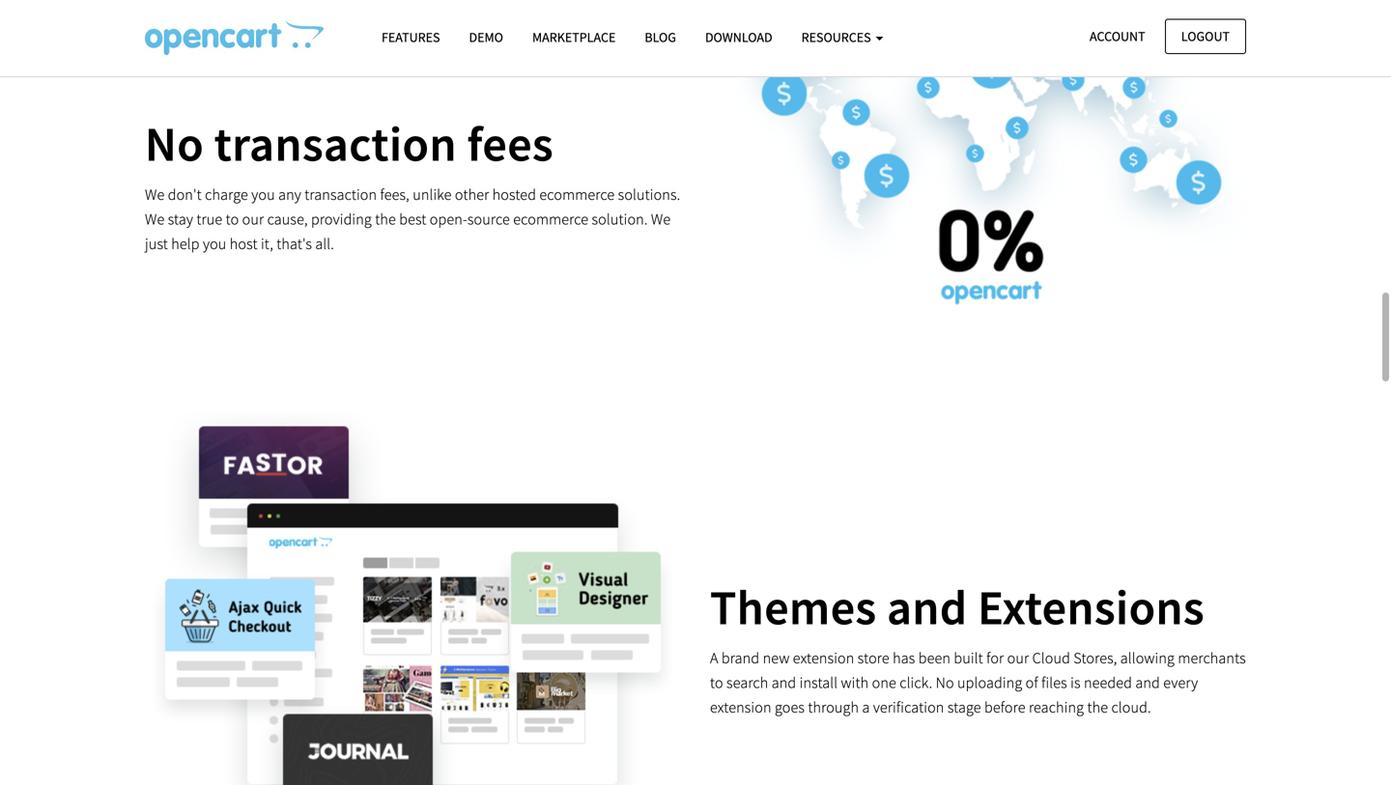 Task type: describe. For each thing, give the bounding box(es) containing it.
fees
[[467, 113, 554, 174]]

the inside a brand new extension store has been built for our cloud stores, allowing merchants to search and install with one click. no uploading of files is needed and every extension goes through a verification stage before reaching the cloud.
[[1087, 698, 1108, 717]]

for
[[986, 649, 1004, 668]]

needed
[[1084, 673, 1132, 693]]

before
[[984, 698, 1025, 717]]

has
[[893, 649, 915, 668]]

cloud
[[1032, 649, 1070, 668]]

brand
[[722, 649, 759, 668]]

0 horizontal spatial extension
[[710, 698, 771, 717]]

solution.
[[592, 210, 648, 229]]

any
[[278, 185, 301, 204]]

allowing
[[1120, 649, 1175, 668]]

resources link
[[787, 20, 898, 54]]

one
[[872, 673, 896, 693]]

host
[[230, 234, 258, 254]]

0 vertical spatial transaction
[[214, 113, 457, 174]]

charge
[[205, 185, 248, 204]]

true
[[196, 210, 222, 229]]

0 horizontal spatial and
[[772, 673, 796, 693]]

to inside a brand new extension store has been built for our cloud stores, allowing merchants to search and install with one click. no uploading of files is needed and every extension goes through a verification stage before reaching the cloud.
[[710, 673, 723, 693]]

verification
[[873, 698, 944, 717]]

a
[[710, 649, 718, 668]]

demo
[[469, 28, 503, 46]]

other
[[455, 185, 489, 204]]

no inside a brand new extension store has been built for our cloud stores, allowing merchants to search and install with one click. no uploading of files is needed and every extension goes through a verification stage before reaching the cloud.
[[936, 673, 954, 693]]

extensions
[[978, 577, 1205, 637]]

best
[[399, 210, 426, 229]]

providing
[[311, 210, 372, 229]]

reaching
[[1029, 698, 1084, 717]]

goes
[[775, 698, 805, 717]]

all.
[[315, 234, 334, 254]]

a
[[862, 698, 870, 717]]

2 horizontal spatial and
[[1135, 673, 1160, 693]]

blog link
[[630, 20, 691, 54]]

opencart cloud image
[[145, 20, 324, 55]]

our inside a brand new extension store has been built for our cloud stores, allowing merchants to search and install with one click. no uploading of files is needed and every extension goes through a verification stage before reaching the cloud.
[[1007, 649, 1029, 668]]

resources
[[801, 28, 874, 46]]

our inside we don't charge you any transaction fees, unlike other hosted ecommerce solutions. we stay true to our cause, providing the best open-source ecommerce solution. we just help you host it, that's all.
[[242, 210, 264, 229]]

download
[[705, 28, 772, 46]]

we don't charge you any transaction fees, unlike other hosted ecommerce solutions. we stay true to our cause, providing the best open-source ecommerce solution. we just help you host it, that's all.
[[145, 185, 680, 254]]

0 horizontal spatial no
[[145, 113, 204, 174]]

features link
[[367, 20, 455, 54]]

help
[[171, 234, 200, 254]]

features
[[382, 28, 440, 46]]

we up just
[[145, 210, 165, 229]]

search
[[726, 673, 768, 693]]

we down solutions.
[[651, 210, 671, 229]]

that's
[[277, 234, 312, 254]]

merchants
[[1178, 649, 1246, 668]]

demo link
[[455, 20, 518, 54]]

stay
[[168, 210, 193, 229]]



Task type: locate. For each thing, give the bounding box(es) containing it.
0 horizontal spatial our
[[242, 210, 264, 229]]

a brand new extension store has been built for our cloud stores, allowing merchants to search and install with one click. no uploading of files is needed and every extension goes through a verification stage before reaching the cloud.
[[710, 649, 1246, 717]]

just
[[145, 234, 168, 254]]

1 horizontal spatial and
[[887, 577, 968, 637]]

0 horizontal spatial you
[[203, 234, 226, 254]]

ecommerce
[[539, 185, 615, 204], [513, 210, 588, 229]]

you down true
[[203, 234, 226, 254]]

open-
[[430, 210, 467, 229]]

you
[[251, 185, 275, 204], [203, 234, 226, 254]]

1 vertical spatial the
[[1087, 698, 1108, 717]]

1 vertical spatial ecommerce
[[513, 210, 588, 229]]

unlike
[[413, 185, 452, 204]]

don't
[[168, 185, 202, 204]]

logout
[[1181, 28, 1230, 45]]

transaction up any
[[214, 113, 457, 174]]

cloud.
[[1111, 698, 1151, 717]]

1 vertical spatial to
[[710, 673, 723, 693]]

blog
[[645, 28, 676, 46]]

to right true
[[226, 210, 239, 229]]

no down been
[[936, 673, 954, 693]]

0 vertical spatial extension
[[793, 649, 854, 668]]

cause,
[[267, 210, 308, 229]]

no
[[145, 113, 204, 174], [936, 673, 954, 693]]

built
[[954, 649, 983, 668]]

no up don't
[[145, 113, 204, 174]]

our up host
[[242, 210, 264, 229]]

1 horizontal spatial no
[[936, 673, 954, 693]]

with
[[841, 673, 869, 693]]

extension
[[793, 649, 854, 668], [710, 698, 771, 717]]

1 vertical spatial our
[[1007, 649, 1029, 668]]

of
[[1026, 673, 1038, 693]]

ecommerce down hosted
[[513, 210, 588, 229]]

stage
[[947, 698, 981, 717]]

0 vertical spatial the
[[375, 210, 396, 229]]

and down allowing
[[1135, 673, 1160, 693]]

extension up install
[[793, 649, 854, 668]]

we
[[145, 185, 165, 204], [145, 210, 165, 229], [651, 210, 671, 229]]

every
[[1163, 673, 1198, 693]]

ecommerce up solution.
[[539, 185, 615, 204]]

stores,
[[1073, 649, 1117, 668]]

it,
[[261, 234, 273, 254]]

themes
[[710, 577, 877, 637]]

hosted
[[492, 185, 536, 204]]

is
[[1070, 673, 1081, 693]]

and up been
[[887, 577, 968, 637]]

and
[[887, 577, 968, 637], [772, 673, 796, 693], [1135, 673, 1160, 693]]

files
[[1041, 673, 1067, 693]]

solutions.
[[618, 185, 680, 204]]

0 vertical spatial to
[[226, 210, 239, 229]]

click.
[[900, 673, 932, 693]]

to inside we don't charge you any transaction fees, unlike other hosted ecommerce solutions. we stay true to our cause, providing the best open-source ecommerce solution. we just help you host it, that's all.
[[226, 210, 239, 229]]

we left don't
[[145, 185, 165, 204]]

1 horizontal spatial extension
[[793, 649, 854, 668]]

and up goes
[[772, 673, 796, 693]]

store
[[858, 649, 889, 668]]

to
[[226, 210, 239, 229], [710, 673, 723, 693]]

uploading
[[957, 673, 1022, 693]]

transaction up providing
[[305, 185, 377, 204]]

the inside we don't charge you any transaction fees, unlike other hosted ecommerce solutions. we stay true to our cause, providing the best open-source ecommerce solution. we just help you host it, that's all.
[[375, 210, 396, 229]]

download link
[[691, 20, 787, 54]]

new
[[763, 649, 790, 668]]

0 vertical spatial our
[[242, 210, 264, 229]]

marketplace link
[[518, 20, 630, 54]]

1 vertical spatial transaction
[[305, 185, 377, 204]]

the
[[375, 210, 396, 229], [1087, 698, 1108, 717]]

0 horizontal spatial to
[[226, 210, 239, 229]]

1 vertical spatial no
[[936, 673, 954, 693]]

0 vertical spatial you
[[251, 185, 275, 204]]

install
[[800, 673, 838, 693]]

you left any
[[251, 185, 275, 204]]

extension down search
[[710, 698, 771, 717]]

1 vertical spatial you
[[203, 234, 226, 254]]

to down a
[[710, 673, 723, 693]]

account
[[1090, 28, 1145, 45]]

0 vertical spatial no
[[145, 113, 204, 174]]

account link
[[1073, 19, 1162, 54]]

the down fees,
[[375, 210, 396, 229]]

1 horizontal spatial our
[[1007, 649, 1029, 668]]

1 vertical spatial extension
[[710, 698, 771, 717]]

1 horizontal spatial to
[[710, 673, 723, 693]]

marketplace
[[532, 28, 616, 46]]

1 horizontal spatial you
[[251, 185, 275, 204]]

fees,
[[380, 185, 409, 204]]

the down needed
[[1087, 698, 1108, 717]]

1 horizontal spatial the
[[1087, 698, 1108, 717]]

0 horizontal spatial the
[[375, 210, 396, 229]]

transaction
[[214, 113, 457, 174], [305, 185, 377, 204]]

themes and extensions
[[710, 577, 1205, 637]]

been
[[918, 649, 951, 668]]

our right for
[[1007, 649, 1029, 668]]

logout link
[[1165, 19, 1246, 54]]

no transaction fees
[[145, 113, 554, 174]]

transaction inside we don't charge you any transaction fees, unlike other hosted ecommerce solutions. we stay true to our cause, providing the best open-source ecommerce solution. we just help you host it, that's all.
[[305, 185, 377, 204]]

through
[[808, 698, 859, 717]]

our
[[242, 210, 264, 229], [1007, 649, 1029, 668]]

0 vertical spatial ecommerce
[[539, 185, 615, 204]]

source
[[467, 210, 510, 229]]



Task type: vqa. For each thing, say whether or not it's contained in the screenshot.
paypal image to the left
no



